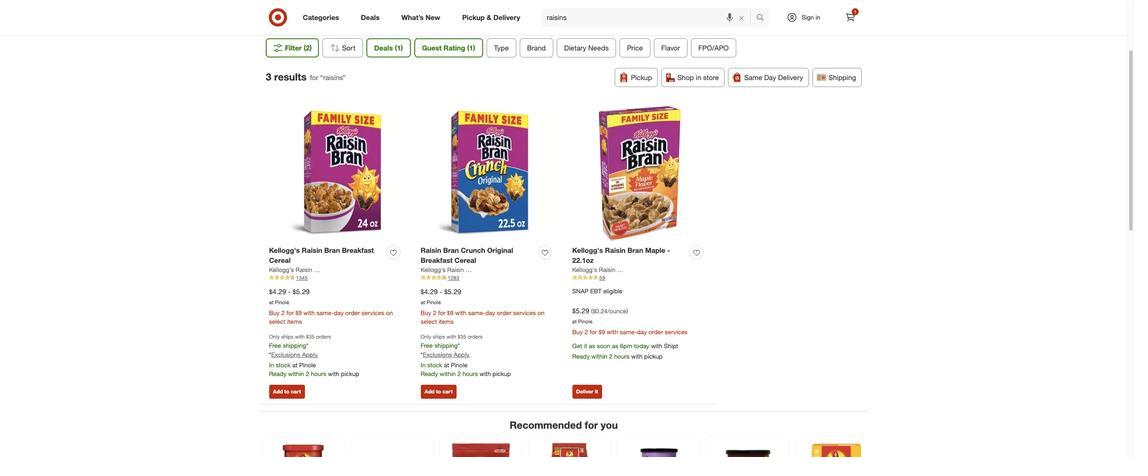 Task type: locate. For each thing, give the bounding box(es) containing it.
breakfast
[[342, 246, 374, 255], [421, 256, 453, 265]]

kellogg's inside kellogg's raisin bran maple - 22.1oz
[[572, 246, 603, 255]]

0 horizontal spatial hours
[[311, 370, 326, 378]]

1 ships from the left
[[281, 334, 294, 340]]

order
[[345, 309, 360, 317], [497, 309, 512, 317], [649, 328, 663, 336]]

0 horizontal spatial same-
[[317, 309, 334, 317]]

same-
[[317, 309, 334, 317], [468, 309, 485, 317], [620, 328, 637, 336]]

breakfast inside kellogg's raisin bran breakfast cereal
[[342, 246, 374, 255]]

kellogg's raisin bran for kellogg's raisin bran breakfast cereal
[[269, 266, 327, 274]]

3 kellogg's raisin bran from the left
[[572, 266, 630, 274]]

order down 1345 link
[[345, 309, 360, 317]]

apply. for cereal
[[302, 351, 318, 358]]

2 ships from the left
[[433, 334, 445, 340]]

2 $4.29 - $5.29 at pinole buy 2 for $9 with same-day order services on select items from the left
[[421, 288, 545, 325]]

$4.29 for raisin bran crunch original breakfast cereal
[[421, 288, 438, 296]]

1 vertical spatial pickup
[[631, 73, 652, 82]]

hours for raisin bran crunch original breakfast cereal
[[463, 370, 478, 378]]

exclusions for breakfast
[[423, 351, 452, 358]]

ready
[[572, 353, 590, 360], [269, 370, 286, 378], [421, 370, 438, 378]]

kellogg's down kellogg's raisin bran breakfast cereal
[[269, 266, 294, 274]]

0 horizontal spatial select
[[269, 318, 285, 325]]

1 horizontal spatial hours
[[463, 370, 478, 378]]

1 horizontal spatial order
[[497, 309, 512, 317]]

delivery
[[493, 13, 520, 22], [778, 73, 803, 82]]

2 free from the left
[[421, 342, 433, 349]]

for
[[310, 73, 318, 82], [286, 309, 294, 317], [438, 309, 445, 317], [590, 328, 597, 336], [585, 419, 598, 431]]

2 $35 from the left
[[458, 334, 466, 340]]

organic thompson raisins - 12oz - good & gather™ image
[[712, 442, 784, 458], [712, 442, 784, 458]]

delivery inside button
[[778, 73, 803, 82]]

0 horizontal spatial breakfast
[[342, 246, 374, 255]]

$9 up soon
[[599, 328, 605, 336]]

raisin
[[302, 246, 322, 255], [421, 246, 441, 255], [605, 246, 626, 255], [296, 266, 312, 274], [447, 266, 464, 274], [599, 266, 616, 274]]

delivery for pickup & delivery
[[493, 13, 520, 22]]

brand button
[[520, 38, 553, 58]]

1 horizontal spatial delivery
[[778, 73, 803, 82]]

raisin for kellogg's raisin bran breakfast cereal link on the bottom of the page
[[302, 246, 322, 255]]

pickup inside button
[[631, 73, 652, 82]]

0 horizontal spatial add to cart button
[[269, 385, 305, 399]]

0 horizontal spatial within
[[288, 370, 304, 378]]

buy for cereal
[[269, 309, 280, 317]]

day down 1283 link
[[485, 309, 495, 317]]

order down 1283 link
[[497, 309, 512, 317]]

0 horizontal spatial buy
[[269, 309, 280, 317]]

raisin inside kellogg's raisin bran maple - 22.1oz
[[605, 246, 626, 255]]

add to cart button for breakfast
[[421, 385, 457, 399]]

it inside get it as soon as 6pm today with shipt ready within 2 hours with pickup
[[584, 342, 587, 350]]

shipping for breakfast
[[435, 342, 458, 349]]

1 horizontal spatial in
[[816, 14, 821, 21]]

kellogg's raisin bran up 1283
[[421, 266, 478, 274]]

What can we help you find? suggestions appear below search field
[[542, 8, 759, 27]]

ships for breakfast
[[433, 334, 445, 340]]

breakfast up 1345 link
[[342, 246, 374, 255]]

services for raisin bran crunch original breakfast cereal
[[513, 309, 536, 317]]

kellogg's raisin bran link up 59 at the bottom right
[[572, 266, 630, 274]]

1 items from the left
[[287, 318, 302, 325]]

1283
[[448, 275, 459, 281]]

0 horizontal spatial only
[[269, 334, 280, 340]]

$0.24
[[593, 308, 608, 315]]

raisin inside kellogg's raisin bran breakfast cereal
[[302, 246, 322, 255]]

deals (1)
[[374, 44, 403, 52]]

0 horizontal spatial to
[[284, 389, 289, 395]]

sun-maid california sun-dried raisins - .05oz / 12ct image
[[534, 442, 606, 458], [534, 442, 606, 458]]

1 horizontal spatial within
[[440, 370, 456, 378]]

2 kellogg's raisin bran link from the left
[[421, 266, 478, 274]]

*
[[306, 342, 308, 349], [458, 342, 460, 349], [269, 351, 271, 358], [421, 351, 423, 358]]

0 horizontal spatial orders
[[316, 334, 331, 340]]

0 horizontal spatial order
[[345, 309, 360, 317]]

kellogg's raisin bran link for raisin bran crunch original breakfast cereal
[[421, 266, 478, 274]]

ebt
[[590, 288, 602, 295]]

1 vertical spatial it
[[595, 389, 598, 395]]

2 horizontal spatial buy
[[572, 328, 583, 336]]

2 shipping from the left
[[435, 342, 458, 349]]

2 apply. from the left
[[454, 351, 470, 358]]

0 horizontal spatial kellogg's raisin bran
[[269, 266, 327, 274]]

2 in from the left
[[421, 362, 426, 369]]

at
[[269, 299, 274, 306], [421, 299, 425, 306], [572, 318, 577, 325], [292, 362, 298, 369], [444, 362, 449, 369]]

order for raisin bran crunch original breakfast cereal
[[497, 309, 512, 317]]

orders for cereal
[[316, 334, 331, 340]]

1 horizontal spatial add to cart
[[425, 389, 453, 395]]

1
[[854, 9, 857, 14]]

0 horizontal spatial in
[[696, 73, 701, 82]]

2 cereal from the left
[[455, 256, 476, 265]]

day up today
[[637, 328, 647, 336]]

ships for cereal
[[281, 334, 294, 340]]

(2)
[[304, 44, 312, 52]]

$4.29 for kellogg's raisin bran breakfast cereal
[[269, 288, 286, 296]]

2 stock from the left
[[427, 362, 442, 369]]

1 apply. from the left
[[302, 351, 318, 358]]

add to cart for breakfast
[[425, 389, 453, 395]]

2 horizontal spatial hours
[[614, 353, 630, 360]]

1 orders from the left
[[316, 334, 331, 340]]

2 on from the left
[[538, 309, 545, 317]]

it for get
[[584, 342, 587, 350]]

pickup
[[462, 13, 485, 22], [631, 73, 652, 82]]

1 horizontal spatial same-
[[468, 309, 485, 317]]

1 horizontal spatial apply.
[[454, 351, 470, 358]]

kellogg's raisin bran maple - 22.1oz link
[[572, 246, 687, 266]]

as left soon
[[589, 342, 595, 350]]

2 inside $5.29 ( $0.24 /ounce ) at pinole buy 2 for $9 with same-day order services
[[585, 328, 588, 336]]

deals down deals 'link'
[[374, 44, 393, 52]]

in inside button
[[696, 73, 701, 82]]

2 select from the left
[[421, 318, 437, 325]]

0 vertical spatial breakfast
[[342, 246, 374, 255]]

0 horizontal spatial add to cart
[[273, 389, 301, 395]]

1 horizontal spatial exclusions
[[423, 351, 452, 358]]

$4.29 - $5.29 at pinole buy 2 for $9 with same-day order services on select items
[[269, 288, 393, 325], [421, 288, 545, 325]]

1 horizontal spatial select
[[421, 318, 437, 325]]

1 vertical spatial in
[[696, 73, 701, 82]]

$4.29 - $5.29 at pinole buy 2 for $9 with same-day order services on select items down 1345 link
[[269, 288, 393, 325]]

sun-maid california golden raisins box - 12oz image
[[801, 442, 872, 458], [801, 442, 872, 458]]

0 horizontal spatial $35
[[306, 334, 315, 340]]

3 kellogg's raisin bran link from the left
[[572, 266, 630, 274]]

2 only ships with $35 orders free shipping * * exclusions apply. in stock at  pinole ready within 2 hours with pickup from the left
[[421, 334, 511, 378]]

1 exclusions apply. link from the left
[[271, 351, 318, 358]]

same- for breakfast
[[468, 309, 485, 317]]

$9
[[295, 309, 302, 317], [447, 309, 454, 317], [599, 328, 605, 336]]

1 only ships with $35 orders free shipping * * exclusions apply. in stock at  pinole ready within 2 hours with pickup from the left
[[269, 334, 359, 378]]

$5.29 down 1345
[[293, 288, 310, 296]]

it right 'get'
[[584, 342, 587, 350]]

in left the "store"
[[696, 73, 701, 82]]

1 horizontal spatial breakfast
[[421, 256, 453, 265]]

0 horizontal spatial services
[[362, 309, 384, 317]]

1 horizontal spatial kellogg's raisin bran link
[[421, 266, 478, 274]]

0 horizontal spatial $4.29
[[269, 288, 286, 296]]

select
[[269, 318, 285, 325], [421, 318, 437, 325]]

0 horizontal spatial $4.29 - $5.29 at pinole buy 2 for $9 with same-day order services on select items
[[269, 288, 393, 325]]

breakfast up 1283
[[421, 256, 453, 265]]

deals
[[361, 13, 380, 22], [374, 44, 393, 52]]

1 horizontal spatial $35
[[458, 334, 466, 340]]

items for cereal
[[287, 318, 302, 325]]

cart for breakfast
[[443, 389, 453, 395]]

1 cart from the left
[[291, 389, 301, 395]]

1 horizontal spatial -
[[440, 288, 442, 296]]

(1) left guest
[[395, 44, 403, 52]]

$5.29 left the (
[[572, 307, 589, 315]]

to for cereal
[[284, 389, 289, 395]]

order up today
[[649, 328, 663, 336]]

cereal
[[269, 256, 291, 265], [455, 256, 476, 265]]

sun-maid natural california raisins resealable bag -10oz image
[[445, 442, 517, 458], [445, 442, 517, 458]]

only for kellogg's raisin bran breakfast cereal
[[269, 334, 280, 340]]

1 horizontal spatial $5.29
[[444, 288, 461, 296]]

what's
[[401, 13, 424, 22]]

within inside get it as soon as 6pm today with shipt ready within 2 hours with pickup
[[591, 353, 608, 360]]

1 horizontal spatial add
[[425, 389, 435, 395]]

kellogg's raisin bran link
[[269, 266, 327, 274], [421, 266, 478, 274], [572, 266, 630, 274]]

2 to from the left
[[436, 389, 441, 395]]

1 vertical spatial deals
[[374, 44, 393, 52]]

services
[[362, 309, 384, 317], [513, 309, 536, 317], [665, 328, 688, 336]]

$4.29
[[269, 288, 286, 296], [421, 288, 438, 296]]

store
[[703, 73, 719, 82]]

same- inside $5.29 ( $0.24 /ounce ) at pinole buy 2 for $9 with same-day order services
[[620, 328, 637, 336]]

0 horizontal spatial apply.
[[302, 351, 318, 358]]

delivery right day
[[778, 73, 803, 82]]

type
[[494, 44, 509, 52]]

1 horizontal spatial it
[[595, 389, 598, 395]]

to
[[284, 389, 289, 395], [436, 389, 441, 395]]

same- down 1345 link
[[317, 309, 334, 317]]

only ships with $35 orders free shipping * * exclusions apply. in stock at  pinole ready within 2 hours with pickup
[[269, 334, 359, 378], [421, 334, 511, 378]]

1 horizontal spatial buy
[[421, 309, 431, 317]]

1 as from the left
[[589, 342, 595, 350]]

pickup left &
[[462, 13, 485, 22]]

0 horizontal spatial pickup
[[462, 13, 485, 22]]

it inside deliver it button
[[595, 389, 598, 395]]

order for kellogg's raisin bran breakfast cereal
[[345, 309, 360, 317]]

1 horizontal spatial add to cart button
[[421, 385, 457, 399]]

deals up deals (1)
[[361, 13, 380, 22]]

shop
[[678, 73, 694, 82]]

2 orders from the left
[[468, 334, 483, 340]]

kellogg's raisin bran
[[269, 266, 327, 274], [421, 266, 478, 274], [572, 266, 630, 274]]

2 items from the left
[[439, 318, 454, 325]]

kellogg's raisin bran maple - 22.1oz
[[572, 246, 670, 265]]

1 cereal from the left
[[269, 256, 291, 265]]

2
[[281, 309, 285, 317], [433, 309, 436, 317], [585, 328, 588, 336], [609, 353, 613, 360], [306, 370, 309, 378], [458, 370, 461, 378]]

1 add from the left
[[273, 389, 283, 395]]

deals for deals (1)
[[374, 44, 393, 52]]

2 horizontal spatial services
[[665, 328, 688, 336]]

you
[[601, 419, 618, 431]]

buy
[[269, 309, 280, 317], [421, 309, 431, 317], [572, 328, 583, 336]]

0 horizontal spatial (1)
[[395, 44, 403, 52]]

$9 down 1283
[[447, 309, 454, 317]]

deals for deals
[[361, 13, 380, 22]]

$35
[[306, 334, 315, 340], [458, 334, 466, 340]]

it right 'deliver'
[[595, 389, 598, 395]]

raisin for raisin bran crunch original breakfast cereal's the kellogg's raisin bran link
[[447, 266, 464, 274]]

bran down raisin bran crunch original breakfast cereal
[[466, 266, 478, 274]]

2 horizontal spatial ready
[[572, 353, 590, 360]]

1 exclusions from the left
[[271, 351, 300, 358]]

2 horizontal spatial order
[[649, 328, 663, 336]]

2 horizontal spatial kellogg's raisin bran link
[[572, 266, 630, 274]]

price button
[[620, 38, 650, 58]]

2 only from the left
[[421, 334, 431, 340]]

0 horizontal spatial only ships with $35 orders free shipping * * exclusions apply. in stock at  pinole ready within 2 hours with pickup
[[269, 334, 359, 378]]

0 vertical spatial pickup
[[462, 13, 485, 22]]

0 horizontal spatial items
[[287, 318, 302, 325]]

1 free from the left
[[269, 342, 281, 349]]

orders for breakfast
[[468, 334, 483, 340]]

1 horizontal spatial on
[[538, 309, 545, 317]]

bran up 1345 link
[[324, 246, 340, 255]]

kellogg's raisin bran link up 1345
[[269, 266, 327, 274]]

same- up 6pm
[[620, 328, 637, 336]]

bran down kellogg's raisin bran maple - 22.1oz
[[617, 266, 630, 274]]

0 vertical spatial it
[[584, 342, 587, 350]]

kellogg's raisin bran breakfast cereal
[[269, 246, 374, 265]]

1 horizontal spatial $4.29 - $5.29 at pinole buy 2 for $9 with same-day order services on select items
[[421, 288, 545, 325]]

2 horizontal spatial kellogg's raisin bran
[[572, 266, 630, 274]]

2 horizontal spatial pickup
[[644, 353, 663, 360]]

$35 for breakfast
[[458, 334, 466, 340]]

1 only from the left
[[269, 334, 280, 340]]

1 horizontal spatial as
[[612, 342, 619, 350]]

2 add from the left
[[425, 389, 435, 395]]

1 horizontal spatial services
[[513, 309, 536, 317]]

0 horizontal spatial pickup
[[341, 370, 359, 378]]

cereal inside raisin bran crunch original breakfast cereal
[[455, 256, 476, 265]]

$9 down 1345
[[295, 309, 302, 317]]

cart for cereal
[[291, 389, 301, 395]]

raisin bran crunch original breakfast cereal link
[[421, 246, 535, 266]]

bran left maple
[[628, 246, 643, 255]]

2 $4.29 from the left
[[421, 288, 438, 296]]

1 horizontal spatial exclusions apply. link
[[423, 351, 470, 358]]

1 kellogg's raisin bran link from the left
[[269, 266, 327, 274]]

1 (1) from the left
[[395, 44, 403, 52]]

0 horizontal spatial ready
[[269, 370, 286, 378]]

0 horizontal spatial $5.29
[[293, 288, 310, 296]]

exclusions
[[271, 351, 300, 358], [423, 351, 452, 358]]

kellogg's raisin bran up 1345
[[269, 266, 327, 274]]

day down 1345 link
[[334, 309, 344, 317]]

0 horizontal spatial stock
[[276, 362, 291, 369]]

bran inside kellogg's raisin bran maple - 22.1oz
[[628, 246, 643, 255]]

pickup down price button
[[631, 73, 652, 82]]

1 select from the left
[[269, 318, 285, 325]]

0 horizontal spatial it
[[584, 342, 587, 350]]

0 horizontal spatial kellogg's raisin bran link
[[269, 266, 327, 274]]

1 horizontal spatial $4.29
[[421, 288, 438, 296]]

bran inside raisin bran crunch original breakfast cereal
[[443, 246, 459, 255]]

add to cart button
[[269, 385, 305, 399], [421, 385, 457, 399]]

1 horizontal spatial day
[[485, 309, 495, 317]]

1 horizontal spatial only
[[421, 334, 431, 340]]

pinole inside $5.29 ( $0.24 /ounce ) at pinole buy 2 for $9 with same-day order services
[[578, 318, 593, 325]]

bran inside kellogg's raisin bran breakfast cereal
[[324, 246, 340, 255]]

1 horizontal spatial free
[[421, 342, 433, 349]]

dietary needs
[[564, 44, 609, 52]]

1 horizontal spatial in
[[421, 362, 426, 369]]

filter
[[285, 44, 302, 52]]

raisin bran crunch original breakfast cereal image
[[421, 106, 555, 241], [421, 106, 555, 241]]

within for kellogg's raisin bran breakfast cereal
[[288, 370, 304, 378]]

2 exclusions apply. link from the left
[[423, 351, 470, 358]]

1 on from the left
[[386, 309, 393, 317]]

2 horizontal spatial day
[[637, 328, 647, 336]]

today
[[634, 342, 649, 350]]

raisin for the kellogg's raisin bran link associated with kellogg's raisin bran maple - 22.1oz
[[599, 266, 616, 274]]

to for breakfast
[[436, 389, 441, 395]]

add to cart
[[273, 389, 301, 395], [425, 389, 453, 395]]

bran left crunch
[[443, 246, 459, 255]]

0 horizontal spatial shipping
[[283, 342, 306, 349]]

raisin for kellogg's raisin bran maple - 22.1oz link
[[605, 246, 626, 255]]

1 add to cart button from the left
[[269, 385, 305, 399]]

pickup inside get it as soon as 6pm today with shipt ready within 2 hours with pickup
[[644, 353, 663, 360]]

for inside $5.29 ( $0.24 /ounce ) at pinole buy 2 for $9 with same-day order services
[[590, 328, 597, 336]]

day
[[764, 73, 776, 82]]

day
[[334, 309, 344, 317], [485, 309, 495, 317], [637, 328, 647, 336]]

0 horizontal spatial -
[[288, 288, 291, 296]]

1 shipping from the left
[[283, 342, 306, 349]]

1 horizontal spatial items
[[439, 318, 454, 325]]

bran down kellogg's raisin bran breakfast cereal
[[314, 266, 327, 274]]

-
[[667, 246, 670, 255], [288, 288, 291, 296], [440, 288, 442, 296]]

only for raisin bran crunch original breakfast cereal
[[421, 334, 431, 340]]

0 horizontal spatial add
[[273, 389, 283, 395]]

kellogg's raisin bran link up 1283
[[421, 266, 478, 274]]

2 kellogg's raisin bran from the left
[[421, 266, 478, 274]]

kellogg's up "22.1oz"
[[572, 246, 603, 255]]

services inside $5.29 ( $0.24 /ounce ) at pinole buy 2 for $9 with same-day order services
[[665, 328, 688, 336]]

guest rating (1)
[[422, 44, 475, 52]]

1 $4.29 - $5.29 at pinole buy 2 for $9 with same-day order services on select items from the left
[[269, 288, 393, 325]]

same
[[744, 73, 762, 82]]

2 cart from the left
[[443, 389, 453, 395]]

exclusions apply. link
[[271, 351, 318, 358], [423, 351, 470, 358]]

filter (2) button
[[266, 38, 319, 58]]

0 horizontal spatial day
[[334, 309, 344, 317]]

pinole
[[275, 299, 289, 306], [427, 299, 441, 306], [578, 318, 593, 325], [299, 362, 316, 369], [451, 362, 468, 369]]

1 to from the left
[[284, 389, 289, 395]]

0 vertical spatial delivery
[[493, 13, 520, 22]]

same- down 1283 link
[[468, 309, 485, 317]]

2 horizontal spatial within
[[591, 353, 608, 360]]

0 horizontal spatial cereal
[[269, 256, 291, 265]]

in
[[269, 362, 274, 369], [421, 362, 426, 369]]

(1) right rating
[[467, 44, 475, 52]]

ready inside get it as soon as 6pm today with shipt ready within 2 hours with pickup
[[572, 353, 590, 360]]

1 stock from the left
[[276, 362, 291, 369]]

$5.29 for cereal
[[293, 288, 310, 296]]

0 horizontal spatial exclusions
[[271, 351, 300, 358]]

&
[[487, 13, 492, 22]]

1 $35 from the left
[[306, 334, 315, 340]]

1 horizontal spatial pickup
[[493, 370, 511, 378]]

exclusions apply. link for breakfast
[[423, 351, 470, 358]]

kellogg's down raisin bran crunch original breakfast cereal
[[421, 266, 446, 274]]

$5.29 down 1283
[[444, 288, 461, 296]]

2 horizontal spatial $5.29
[[572, 307, 589, 315]]

items
[[287, 318, 302, 325], [439, 318, 454, 325]]

delivery for same day delivery
[[778, 73, 803, 82]]

kellogg's raisin bran up 59 at the bottom right
[[572, 266, 630, 274]]

with
[[304, 309, 315, 317], [455, 309, 467, 317], [607, 328, 618, 336], [295, 334, 305, 340], [447, 334, 456, 340], [651, 342, 662, 350], [631, 353, 643, 360], [328, 370, 339, 378], [480, 370, 491, 378]]

kellogg's down "22.1oz"
[[572, 266, 597, 274]]

1 horizontal spatial ready
[[421, 370, 438, 378]]

1 horizontal spatial to
[[436, 389, 441, 395]]

in right sign
[[816, 14, 821, 21]]

1 vertical spatial delivery
[[778, 73, 803, 82]]

pickup for raisin bran crunch original breakfast cereal
[[493, 370, 511, 378]]

$4.29 - $5.29 at pinole buy 2 for $9 with same-day order services on select items for bran
[[269, 288, 393, 325]]

bran for kellogg's raisin bran breakfast cereal link on the bottom of the page
[[324, 246, 340, 255]]

delivery right &
[[493, 13, 520, 22]]

2 add to cart from the left
[[425, 389, 453, 395]]

1 horizontal spatial only ships with $35 orders free shipping * * exclusions apply. in stock at  pinole ready within 2 hours with pickup
[[421, 334, 511, 378]]

0 horizontal spatial exclusions apply. link
[[271, 351, 318, 358]]

0 vertical spatial deals
[[361, 13, 380, 22]]

1 in from the left
[[269, 362, 274, 369]]

1 horizontal spatial shipping
[[435, 342, 458, 349]]

$4.29 - $5.29 at pinole buy 2 for $9 with same-day order services on select items down 1283 link
[[421, 288, 545, 325]]

1 add to cart from the left
[[273, 389, 301, 395]]

it for deliver
[[595, 389, 598, 395]]

1 horizontal spatial pickup
[[631, 73, 652, 82]]

2 inside get it as soon as 6pm today with shipt ready within 2 hours with pickup
[[609, 353, 613, 360]]

2 add to cart button from the left
[[421, 385, 457, 399]]

0 horizontal spatial delivery
[[493, 13, 520, 22]]

brand
[[527, 44, 546, 52]]

as left 6pm
[[612, 342, 619, 350]]

in
[[816, 14, 821, 21], [696, 73, 701, 82]]

deals inside 'link'
[[361, 13, 380, 22]]

add to cart for cereal
[[273, 389, 301, 395]]

add to cart button for cereal
[[269, 385, 305, 399]]

kellogg's raisin bran maple - 22.1oz image
[[572, 106, 707, 241], [572, 106, 707, 241]]

sun-maid california sun-dried raisins canister – 20oz image
[[268, 442, 339, 458], [268, 442, 339, 458]]

1 horizontal spatial (1)
[[467, 44, 475, 52]]

0 horizontal spatial $9
[[295, 309, 302, 317]]

only
[[269, 334, 280, 340], [421, 334, 431, 340]]

get
[[572, 342, 582, 350]]

$5.29 inside $5.29 ( $0.24 /ounce ) at pinole buy 2 for $9 with same-day order services
[[572, 307, 589, 315]]

1 horizontal spatial ships
[[433, 334, 445, 340]]

services for kellogg's raisin bran breakfast cereal
[[362, 309, 384, 317]]

breakfast inside raisin bran crunch original breakfast cereal
[[421, 256, 453, 265]]

1 $4.29 from the left
[[269, 288, 286, 296]]

- for kellogg's raisin bran breakfast cereal
[[288, 288, 291, 296]]

kellogg's up 1345
[[269, 246, 300, 255]]

0 horizontal spatial on
[[386, 309, 393, 317]]

california raisins - 20oz - good & gather™ image
[[623, 442, 695, 458], [623, 442, 695, 458]]

kellogg's raisin bran breakfast cereal image
[[269, 106, 404, 241], [269, 106, 404, 241]]

2 exclusions from the left
[[423, 351, 452, 358]]

type button
[[486, 38, 516, 58]]

day for raisin bran crunch original breakfast cereal
[[485, 309, 495, 317]]

shop in store button
[[661, 68, 725, 87]]

0 horizontal spatial free
[[269, 342, 281, 349]]

1 horizontal spatial orders
[[468, 334, 483, 340]]

$5.29
[[293, 288, 310, 296], [444, 288, 461, 296], [572, 307, 589, 315]]

1 kellogg's raisin bran from the left
[[269, 266, 327, 274]]

hours for kellogg's raisin bran breakfast cereal
[[311, 370, 326, 378]]

bran for raisin bran crunch original breakfast cereal's the kellogg's raisin bran link
[[466, 266, 478, 274]]

results
[[274, 70, 307, 83]]



Task type: describe. For each thing, give the bounding box(es) containing it.
2 (1) from the left
[[467, 44, 475, 52]]

in for sign
[[816, 14, 821, 21]]

ready for raisin bran crunch original breakfast cereal
[[421, 370, 438, 378]]

3
[[266, 70, 271, 83]]

cereal inside kellogg's raisin bran breakfast cereal
[[269, 256, 291, 265]]

bran for the kellogg's raisin bran link associated with kellogg's raisin bran breakfast cereal
[[314, 266, 327, 274]]

same day delivery
[[744, 73, 803, 82]]

(
[[591, 308, 593, 315]]

$9 inside $5.29 ( $0.24 /ounce ) at pinole buy 2 for $9 with same-day order services
[[599, 328, 605, 336]]

only ships with $35 orders free shipping * * exclusions apply. in stock at  pinole ready within 2 hours with pickup for breakfast
[[421, 334, 511, 378]]

advertisement region
[[302, 0, 825, 20]]

free for breakfast
[[421, 342, 433, 349]]

stock for cereal
[[276, 362, 291, 369]]

kellogg's inside kellogg's raisin bran breakfast cereal
[[269, 246, 300, 255]]

maple
[[645, 246, 665, 255]]

1345 link
[[269, 274, 404, 282]]

items for breakfast
[[439, 318, 454, 325]]

categories
[[303, 13, 339, 22]]

recommended
[[510, 419, 582, 431]]

shipping
[[829, 73, 856, 82]]

search
[[753, 14, 774, 22]]

stock for breakfast
[[427, 362, 442, 369]]

59
[[599, 275, 605, 281]]

sign in
[[802, 14, 821, 21]]

kellogg's raisin bran breakfast cereal link
[[269, 246, 383, 266]]

new
[[426, 13, 440, 22]]

guest
[[422, 44, 442, 52]]

flavor
[[661, 44, 680, 52]]

6pm
[[620, 342, 632, 350]]

on for kellogg's raisin bran breakfast cereal
[[386, 309, 393, 317]]

buy inside $5.29 ( $0.24 /ounce ) at pinole buy 2 for $9 with same-day order services
[[572, 328, 583, 336]]

select for cereal
[[269, 318, 285, 325]]

dietary needs button
[[557, 38, 616, 58]]

2 as from the left
[[612, 342, 619, 350]]

eligible
[[603, 288, 623, 295]]

pickup for pickup
[[631, 73, 652, 82]]

"raisins"
[[320, 73, 346, 82]]

deliver it button
[[572, 385, 602, 399]]

crunch
[[461, 246, 485, 255]]

1345
[[296, 275, 308, 281]]

select for breakfast
[[421, 318, 437, 325]]

original
[[487, 246, 513, 255]]

sign
[[802, 14, 814, 21]]

$35 for cereal
[[306, 334, 315, 340]]

snap ebt eligible
[[572, 288, 623, 295]]

fpo/apo button
[[691, 38, 736, 58]]

day inside $5.29 ( $0.24 /ounce ) at pinole buy 2 for $9 with same-day order services
[[637, 328, 647, 336]]

kellogg's raisin bran for kellogg's raisin bran maple - 22.1oz
[[572, 266, 630, 274]]

free for cereal
[[269, 342, 281, 349]]

dietary
[[564, 44, 586, 52]]

get it as soon as 6pm today with shipt ready within 2 hours with pickup
[[572, 342, 678, 360]]

add for raisin bran crunch original breakfast cereal
[[425, 389, 435, 395]]

$5.29 ( $0.24 /ounce ) at pinole buy 2 for $9 with same-day order services
[[572, 307, 688, 336]]

bran for the kellogg's raisin bran link associated with kellogg's raisin bran maple - 22.1oz
[[617, 266, 630, 274]]

within for raisin bran crunch original breakfast cereal
[[440, 370, 456, 378]]

what's new link
[[394, 8, 451, 27]]

$9 for breakfast
[[447, 309, 454, 317]]

bran for kellogg's raisin bran maple - 22.1oz link
[[628, 246, 643, 255]]

what's new
[[401, 13, 440, 22]]

pickup button
[[615, 68, 658, 87]]

- for raisin bran crunch original breakfast cereal
[[440, 288, 442, 296]]

buy for breakfast
[[421, 309, 431, 317]]

apply. for breakfast
[[454, 351, 470, 358]]

hours inside get it as soon as 6pm today with shipt ready within 2 hours with pickup
[[614, 353, 630, 360]]

sign in link
[[780, 8, 834, 27]]

shipt
[[664, 342, 678, 350]]

soon
[[597, 342, 610, 350]]

in for shop
[[696, 73, 701, 82]]

pickup for kellogg's raisin bran breakfast cereal
[[341, 370, 359, 378]]

flavor button
[[654, 38, 687, 58]]

1283 link
[[421, 274, 555, 282]]

3 results for "raisins"
[[266, 70, 346, 83]]

$5.29 for breakfast
[[444, 288, 461, 296]]

same day delivery button
[[728, 68, 809, 87]]

categories link
[[295, 8, 350, 27]]

shipping for cereal
[[283, 342, 306, 349]]

deliver
[[576, 389, 594, 395]]

only ships with $35 orders free shipping * * exclusions apply. in stock at  pinole ready within 2 hours with pickup for cereal
[[269, 334, 359, 378]]

in for kellogg's raisin bran breakfast cereal
[[269, 362, 274, 369]]

rating
[[443, 44, 465, 52]]

kellogg's for kellogg's raisin bran maple - 22.1oz
[[572, 266, 597, 274]]

shop in store
[[678, 73, 719, 82]]

snap
[[572, 288, 589, 295]]

kellogg's raisin bran link for kellogg's raisin bran breakfast cereal
[[269, 266, 327, 274]]

pickup for pickup & delivery
[[462, 13, 485, 22]]

filter (2)
[[285, 44, 312, 52]]

/ounce
[[608, 308, 627, 315]]

exclusions apply. link for cereal
[[271, 351, 318, 358]]

with inside $5.29 ( $0.24 /ounce ) at pinole buy 2 for $9 with same-day order services
[[607, 328, 618, 336]]

$9 for cereal
[[295, 309, 302, 317]]

on for raisin bran crunch original breakfast cereal
[[538, 309, 545, 317]]

kellogg's raisin bran link for kellogg's raisin bran maple - 22.1oz
[[572, 266, 630, 274]]

day for kellogg's raisin bran breakfast cereal
[[334, 309, 344, 317]]

at inside $5.29 ( $0.24 /ounce ) at pinole buy 2 for $9 with same-day order services
[[572, 318, 577, 325]]

deliver it
[[576, 389, 598, 395]]

for inside 3 results for "raisins"
[[310, 73, 318, 82]]

shipping button
[[813, 68, 862, 87]]

search button
[[753, 8, 774, 29]]

kellogg's for raisin bran crunch original breakfast cereal
[[421, 266, 446, 274]]

pickup & delivery
[[462, 13, 520, 22]]

raisin bran crunch original breakfast cereal
[[421, 246, 513, 265]]

sort
[[342, 44, 355, 52]]

- inside kellogg's raisin bran maple - 22.1oz
[[667, 246, 670, 255]]

)
[[627, 308, 628, 315]]

order inside $5.29 ( $0.24 /ounce ) at pinole buy 2 for $9 with same-day order services
[[649, 328, 663, 336]]

same- for cereal
[[317, 309, 334, 317]]

pickup & delivery link
[[455, 8, 531, 27]]

exclusions for cereal
[[271, 351, 300, 358]]

fpo/apo
[[698, 44, 729, 52]]

price
[[627, 44, 643, 52]]

deals link
[[354, 8, 391, 27]]

sort button
[[322, 38, 363, 58]]

59 link
[[572, 274, 707, 282]]

$4.29 - $5.29 at pinole buy 2 for $9 with same-day order services on select items for crunch
[[421, 288, 545, 325]]

kellogg's raisin bran for raisin bran crunch original breakfast cereal
[[421, 266, 478, 274]]

recommended for you
[[510, 419, 618, 431]]

1 link
[[841, 8, 860, 27]]

22.1oz
[[572, 256, 594, 265]]

raisin inside raisin bran crunch original breakfast cereal
[[421, 246, 441, 255]]

ready for kellogg's raisin bran breakfast cereal
[[269, 370, 286, 378]]

sponsored
[[800, 21, 825, 27]]

needs
[[588, 44, 609, 52]]

kellogg's for kellogg's raisin bran breakfast cereal
[[269, 266, 294, 274]]

add for kellogg's raisin bran breakfast cereal
[[273, 389, 283, 395]]

raisin for the kellogg's raisin bran link associated with kellogg's raisin bran breakfast cereal
[[296, 266, 312, 274]]

in for raisin bran crunch original breakfast cereal
[[421, 362, 426, 369]]



Task type: vqa. For each thing, say whether or not it's contained in the screenshot.
second Add from left
yes



